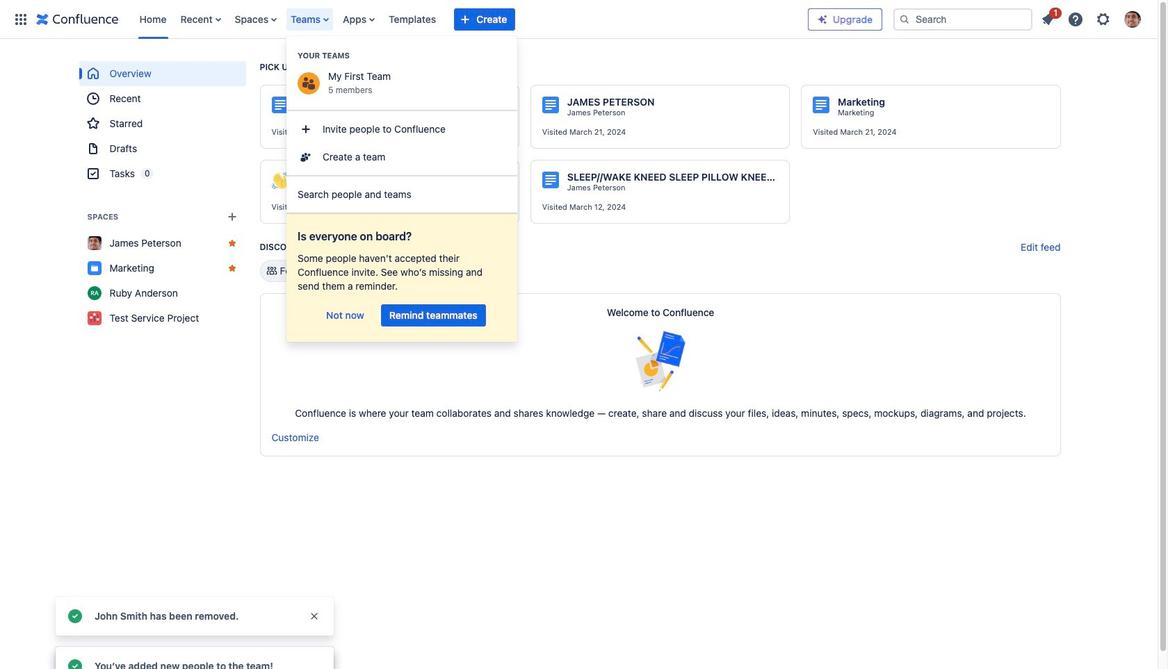 Task type: describe. For each thing, give the bounding box(es) containing it.
dismiss image
[[309, 611, 320, 622]]

1 horizontal spatial list item
[[1035, 5, 1062, 30]]

0 horizontal spatial list item
[[287, 0, 334, 39]]

:wave: image
[[272, 172, 288, 189]]

notification icon image
[[1039, 11, 1056, 27]]

create a space image
[[224, 209, 240, 225]]

Search field
[[893, 8, 1033, 30]]

your profile and preferences image
[[1124, 11, 1141, 27]]

1 horizontal spatial group
[[286, 110, 517, 175]]

success image
[[67, 658, 83, 670]]

your teams group
[[286, 36, 517, 106]]

help icon image
[[1067, 11, 1084, 27]]

settings icon image
[[1095, 11, 1112, 27]]

search image
[[899, 14, 910, 25]]

unstar this space image
[[226, 263, 237, 274]]

premium image
[[817, 14, 828, 25]]

appswitcher icon image
[[13, 11, 29, 27]]



Task type: vqa. For each thing, say whether or not it's contained in the screenshot.
second Success icon from the top
yes



Task type: locate. For each thing, give the bounding box(es) containing it.
heading
[[286, 50, 517, 61]]

1 success image from the top
[[67, 608, 83, 625]]

list for appswitcher icon
[[132, 0, 808, 39]]

None search field
[[893, 8, 1033, 30]]

0 horizontal spatial group
[[79, 61, 246, 186]]

my first team image
[[298, 72, 320, 95]]

0 horizontal spatial list
[[132, 0, 808, 39]]

confluence image
[[36, 11, 119, 27], [36, 11, 119, 27]]

banner
[[0, 0, 1158, 39]]

list for premium icon
[[1035, 5, 1149, 32]]

1 vertical spatial success image
[[67, 658, 83, 670]]

group
[[79, 61, 246, 186], [286, 110, 517, 175]]

list item left help icon
[[1035, 5, 1062, 30]]

success image
[[67, 608, 83, 625], [67, 658, 83, 670]]

unstar this space image
[[226, 238, 237, 249]]

list item
[[287, 0, 334, 39], [1035, 5, 1062, 30]]

list item up my first team image
[[287, 0, 334, 39]]

1 horizontal spatial list
[[1035, 5, 1149, 32]]

0 vertical spatial success image
[[67, 608, 83, 625]]

2 success image from the top
[[67, 658, 83, 670]]

list
[[132, 0, 808, 39], [1035, 5, 1149, 32]]

:wave: image
[[272, 172, 288, 189]]

global element
[[8, 0, 808, 39]]



